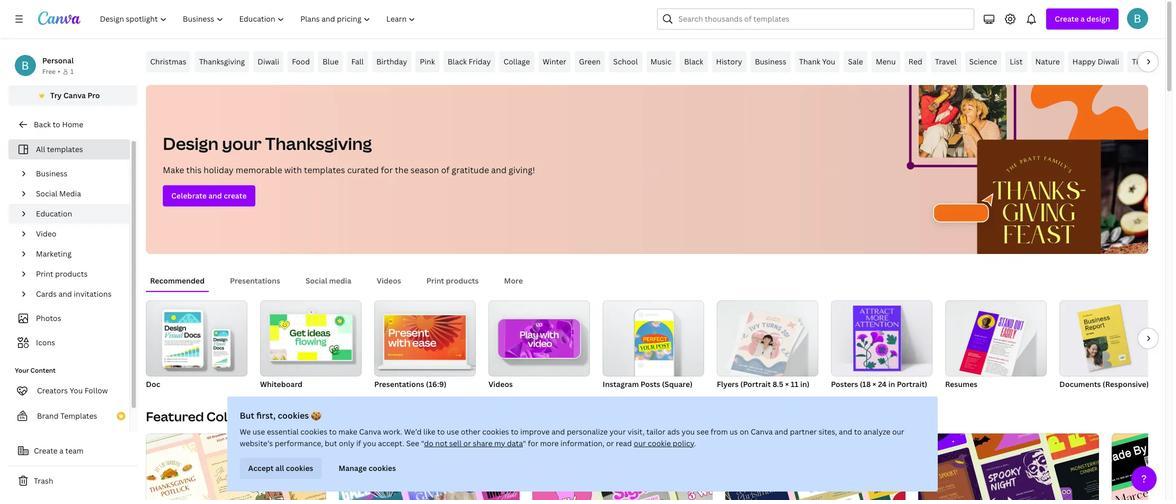 Task type: describe. For each thing, give the bounding box(es) containing it.
invitations
[[74, 289, 111, 299]]

recommended button
[[146, 271, 209, 291]]

brand templates link
[[8, 406, 130, 427]]

document (responsive) image inside 'documents (responsive)' link
[[1078, 304, 1131, 372]]

resumes
[[945, 380, 978, 390]]

whiteboard
[[260, 380, 302, 390]]

education
[[36, 209, 72, 219]]

products for print products button on the bottom of page
[[446, 276, 479, 286]]

christmas link
[[146, 51, 191, 72]]

print products for print products button on the bottom of page
[[427, 276, 479, 286]]

visit,
[[628, 427, 645, 437]]

you for creators
[[70, 386, 83, 396]]

0 horizontal spatial templates
[[47, 144, 83, 154]]

red
[[909, 57, 922, 67]]

poster (18 × 24 in portrait) image inside 'posters (18 × 24 in portrait)' link
[[853, 306, 901, 372]]

school
[[613, 57, 638, 67]]

sale link
[[844, 51, 867, 72]]

back
[[34, 119, 51, 130]]

print for print products button on the bottom of page
[[427, 276, 444, 286]]

birthday
[[376, 57, 407, 67]]

1 horizontal spatial templates
[[304, 164, 345, 176]]

black friday
[[448, 57, 491, 67]]

happy
[[1073, 57, 1096, 67]]

doc
[[146, 380, 160, 390]]

on
[[740, 427, 749, 437]]

(16:9)
[[426, 380, 447, 390]]

green
[[579, 57, 601, 67]]

cookies down accept.
[[369, 464, 396, 474]]

cookies down 🍪
[[301, 427, 328, 437]]

photos link
[[15, 309, 123, 329]]

social for social media
[[36, 189, 57, 199]]

essential
[[267, 427, 299, 437]]

red link
[[904, 51, 927, 72]]

personal
[[42, 56, 74, 66]]

travel link
[[931, 51, 961, 72]]

try canva pro
[[50, 90, 100, 100]]

1 diwali from the left
[[258, 57, 279, 67]]

diwali link
[[253, 51, 283, 72]]

of
[[441, 164, 450, 176]]

2 " from the left
[[523, 439, 526, 449]]

home
[[62, 119, 83, 130]]

personalize
[[567, 427, 608, 437]]

music
[[651, 57, 672, 67]]

flyers (portrait 8.5 × 11 in)
[[717, 380, 810, 390]]

•
[[58, 67, 60, 76]]

documents
[[1059, 380, 1101, 390]]

your content
[[15, 366, 56, 375]]

2 × from the left
[[873, 380, 876, 390]]

and left giving!
[[491, 164, 507, 176]]

more
[[540, 439, 559, 449]]

thank you
[[799, 57, 835, 67]]

share
[[473, 439, 493, 449]]

(responsive)
[[1103, 380, 1149, 390]]

media
[[329, 276, 351, 286]]

0 vertical spatial business
[[755, 57, 786, 67]]

our cookie policy link
[[634, 439, 694, 449]]

black for black friday
[[448, 57, 467, 67]]

instagram posts (square)
[[603, 380, 693, 390]]

do
[[424, 439, 434, 449]]

make this holiday memorable with templates curated for the season of gratitude and giving!
[[163, 164, 535, 176]]

videos link
[[488, 301, 590, 392]]

our inside we use essential cookies to make canva work. we'd like to use other cookies to improve and personalize your visit, tailor ads you see from us on canva and partner sites, and to analyze our website's performance, but only if you accept. see "
[[892, 427, 905, 437]]

pink link
[[416, 51, 439, 72]]

pro
[[88, 90, 100, 100]]

nature link
[[1031, 51, 1064, 72]]

2 horizontal spatial canva
[[751, 427, 773, 437]]

brad klo image
[[1127, 8, 1148, 29]]

top level navigation element
[[93, 8, 425, 30]]

presentations (16:9) link
[[374, 301, 476, 392]]

create for create a design
[[1055, 14, 1079, 24]]

partner
[[790, 427, 817, 437]]

thank you link
[[795, 51, 840, 72]]

social for social media
[[306, 276, 327, 286]]

posters (18 × 24 in portrait)
[[831, 380, 927, 390]]

0 horizontal spatial our
[[634, 439, 646, 449]]

posters
[[831, 380, 858, 390]]

science link
[[965, 51, 1001, 72]]

collage link
[[499, 51, 534, 72]]

11
[[791, 380, 799, 390]]

more button
[[500, 271, 527, 291]]

we'd
[[404, 427, 422, 437]]

accept
[[248, 464, 274, 474]]

thank
[[799, 57, 820, 67]]

black link
[[680, 51, 708, 72]]

other
[[461, 427, 481, 437]]

but first, cookies 🍪 dialog
[[227, 397, 938, 492]]

the
[[395, 164, 408, 176]]

and right cards
[[58, 289, 72, 299]]

your inside we use essential cookies to make canva work. we'd like to use other cookies to improve and personalize your visit, tailor ads you see from us on canva and partner sites, and to analyze our website's performance, but only if you accept. see "
[[610, 427, 626, 437]]

back to home link
[[8, 114, 137, 135]]

0 horizontal spatial business
[[36, 169, 67, 179]]

products for print products "link"
[[55, 269, 88, 279]]

1 horizontal spatial business link
[[751, 51, 791, 72]]

(square)
[[662, 380, 693, 390]]

content
[[30, 366, 56, 375]]

celebrate and create
[[171, 191, 247, 201]]

presentations for presentations
[[230, 276, 280, 286]]

2 use from the left
[[447, 427, 459, 437]]

do not sell or share my data link
[[424, 439, 523, 449]]

recommended
[[150, 276, 205, 286]]

black friday link
[[443, 51, 495, 72]]

celebrate and create link
[[163, 186, 255, 207]]

create a team
[[34, 446, 83, 456]]

to right back
[[53, 119, 60, 130]]

documents (responsive) link
[[1059, 301, 1161, 392]]

all
[[276, 464, 284, 474]]

manage
[[339, 464, 367, 474]]

ads
[[668, 427, 680, 437]]

we use essential cookies to make canva work. we'd like to use other cookies to improve and personalize your visit, tailor ads you see from us on canva and partner sites, and to analyze our website's performance, but only if you accept. see "
[[240, 427, 905, 449]]

1 × from the left
[[785, 380, 789, 390]]

make
[[163, 164, 184, 176]]

food link
[[288, 51, 314, 72]]

1 vertical spatial thanksgiving
[[265, 132, 372, 155]]

brand templates
[[37, 411, 97, 421]]

video
[[36, 229, 56, 239]]



Task type: vqa. For each thing, say whether or not it's contained in the screenshot.
first soundtrack from the right
no



Task type: locate. For each thing, give the bounding box(es) containing it.
diwali
[[258, 57, 279, 67], [1098, 57, 1119, 67]]

performance,
[[275, 439, 323, 449]]

2 diwali from the left
[[1098, 57, 1119, 67]]

presentation (16:9) image inside presentations (16:9) link
[[384, 316, 466, 361]]

1 horizontal spatial presentations
[[374, 380, 424, 390]]

a left design
[[1081, 14, 1085, 24]]

0 vertical spatial social
[[36, 189, 57, 199]]

0 vertical spatial your
[[222, 132, 262, 155]]

0 vertical spatial a
[[1081, 14, 1085, 24]]

1 vertical spatial you
[[70, 386, 83, 396]]

0 horizontal spatial you
[[363, 439, 376, 449]]

instagram post (square) image inside instagram posts (square) link
[[635, 321, 673, 361]]

you left follow
[[70, 386, 83, 396]]

flyer (portrait 8.5 × 11 in) image
[[717, 301, 818, 377], [731, 310, 799, 380]]

products left more
[[446, 276, 479, 286]]

1 vertical spatial for
[[528, 439, 539, 449]]

0 horizontal spatial your
[[222, 132, 262, 155]]

"
[[421, 439, 424, 449], [523, 439, 526, 449]]

blue
[[323, 57, 339, 67]]

try
[[50, 90, 62, 100]]

social media
[[36, 189, 81, 199]]

free
[[42, 67, 56, 76]]

timeline link
[[1128, 51, 1167, 72]]

a inside button
[[59, 446, 63, 456]]

analyze
[[864, 427, 891, 437]]

for left the at left
[[381, 164, 393, 176]]

0 vertical spatial presentations
[[230, 276, 280, 286]]

social left media
[[306, 276, 327, 286]]

doc image
[[146, 301, 247, 377], [146, 301, 247, 377]]

work.
[[383, 427, 403, 437]]

1 horizontal spatial your
[[610, 427, 626, 437]]

social media button
[[301, 271, 356, 291]]

friday
[[469, 57, 491, 67]]

0 horizontal spatial diwali
[[258, 57, 279, 67]]

our down visit,
[[634, 439, 646, 449]]

and up 'do not sell or share my data " for more information, or read our cookie policy .'
[[552, 427, 565, 437]]

a for team
[[59, 446, 63, 456]]

social up education
[[36, 189, 57, 199]]

a for design
[[1081, 14, 1085, 24]]

" inside we use essential cookies to make canva work. we'd like to use other cookies to improve and personalize your visit, tailor ads you see from us on canva and partner sites, and to analyze our website's performance, but only if you accept. see "
[[421, 439, 424, 449]]

0 horizontal spatial you
[[70, 386, 83, 396]]

instagram post (square) image
[[603, 301, 704, 377], [635, 321, 673, 361]]

0 vertical spatial videos
[[377, 276, 401, 286]]

your
[[15, 366, 29, 375]]

0 vertical spatial business link
[[751, 51, 791, 72]]

presentations for presentations (16:9)
[[374, 380, 424, 390]]

and right sites,
[[839, 427, 853, 437]]

0 horizontal spatial "
[[421, 439, 424, 449]]

create for create a team
[[34, 446, 58, 456]]

canva right on
[[751, 427, 773, 437]]

0 horizontal spatial print products
[[36, 269, 88, 279]]

use up sell
[[447, 427, 459, 437]]

all templates
[[36, 144, 83, 154]]

sell
[[450, 439, 462, 449]]

list link
[[1006, 51, 1027, 72]]

1 horizontal spatial "
[[523, 439, 526, 449]]

0 horizontal spatial use
[[253, 427, 265, 437]]

thanksgiving up the with at top left
[[265, 132, 372, 155]]

" right see
[[421, 439, 424, 449]]

you right if
[[363, 439, 376, 449]]

1 or from the left
[[464, 439, 471, 449]]

print for print products "link"
[[36, 269, 53, 279]]

black right the music
[[684, 57, 703, 67]]

cookies up my at bottom left
[[482, 427, 509, 437]]

marketing link
[[32, 244, 123, 264]]

1 horizontal spatial black
[[684, 57, 703, 67]]

0 horizontal spatial create
[[34, 446, 58, 456]]

cookies right all
[[286, 464, 314, 474]]

whiteboard image
[[260, 301, 362, 377], [270, 315, 352, 361]]

print inside button
[[427, 276, 444, 286]]

0 vertical spatial our
[[892, 427, 905, 437]]

nature
[[1035, 57, 1060, 67]]

for
[[381, 164, 393, 176], [528, 439, 539, 449]]

business left thank
[[755, 57, 786, 67]]

you up policy
[[682, 427, 695, 437]]

birthday link
[[372, 51, 411, 72]]

design your thanksgiving image
[[895, 85, 1148, 254]]

you inside creators you follow link
[[70, 386, 83, 396]]

canva
[[63, 90, 86, 100], [359, 427, 382, 437], [751, 427, 773, 437]]

more
[[504, 276, 523, 286]]

business link left thank
[[751, 51, 791, 72]]

for inside but first, cookies 🍪 dialog
[[528, 439, 539, 449]]

0 horizontal spatial social
[[36, 189, 57, 199]]

1 vertical spatial business
[[36, 169, 67, 179]]

1 horizontal spatial print
[[427, 276, 444, 286]]

canva inside button
[[63, 90, 86, 100]]

1 vertical spatial create
[[34, 446, 58, 456]]

in)
[[800, 380, 810, 390]]

thanksgiving link
[[195, 51, 249, 72]]

1 vertical spatial your
[[610, 427, 626, 437]]

curated
[[347, 164, 379, 176]]

0 horizontal spatial black
[[448, 57, 467, 67]]

1 horizontal spatial business
[[755, 57, 786, 67]]

1 horizontal spatial ×
[[873, 380, 876, 390]]

poster (18 × 24 in portrait) image up posters (18 × 24 in portrait)
[[853, 306, 901, 372]]

our right 'analyze'
[[892, 427, 905, 437]]

back to home
[[34, 119, 83, 130]]

menu
[[876, 57, 896, 67]]

1 horizontal spatial a
[[1081, 14, 1085, 24]]

1
[[70, 67, 74, 76]]

black inside 'link'
[[684, 57, 703, 67]]

1 horizontal spatial videos
[[488, 380, 513, 390]]

1 black from the left
[[448, 57, 467, 67]]

resume image
[[945, 301, 1047, 377], [959, 311, 1027, 381]]

1 vertical spatial you
[[363, 439, 376, 449]]

1 horizontal spatial thanksgiving
[[265, 132, 372, 155]]

print inside "link"
[[36, 269, 53, 279]]

1 vertical spatial presentations
[[374, 380, 424, 390]]

featured collections
[[146, 408, 278, 426]]

templates right the with at top left
[[304, 164, 345, 176]]

social inside button
[[306, 276, 327, 286]]

thanksgiving
[[199, 57, 245, 67], [265, 132, 372, 155]]

to right like
[[437, 427, 445, 437]]

0 horizontal spatial or
[[464, 439, 471, 449]]

use up website's
[[253, 427, 265, 437]]

all
[[36, 144, 45, 154]]

winter
[[543, 57, 566, 67]]

social media
[[306, 276, 351, 286]]

accept all cookies button
[[240, 458, 322, 480]]

videos inside button
[[377, 276, 401, 286]]

1 vertical spatial our
[[634, 439, 646, 449]]

canva up if
[[359, 427, 382, 437]]

to up but
[[329, 427, 337, 437]]

you inside thank you "link"
[[822, 57, 835, 67]]

products inside "link"
[[55, 269, 88, 279]]

business link up media
[[32, 164, 123, 184]]

accept all cookies
[[248, 464, 314, 474]]

instagram posts (square) link
[[603, 301, 704, 392]]

1 horizontal spatial you
[[682, 427, 695, 437]]

0 vertical spatial templates
[[47, 144, 83, 154]]

cookies up essential
[[278, 410, 309, 422]]

0 horizontal spatial videos
[[377, 276, 401, 286]]

1 vertical spatial business link
[[32, 164, 123, 184]]

fall
[[351, 57, 364, 67]]

1 horizontal spatial diwali
[[1098, 57, 1119, 67]]

0 horizontal spatial thanksgiving
[[199, 57, 245, 67]]

blue link
[[318, 51, 343, 72]]

poster (18 × 24 in portrait) image up 24 on the right bottom
[[831, 301, 933, 377]]

creators you follow
[[37, 386, 108, 396]]

or right sell
[[464, 439, 471, 449]]

to up "data"
[[511, 427, 519, 437]]

posts
[[641, 380, 660, 390]]

1 horizontal spatial or
[[607, 439, 614, 449]]

collage
[[503, 57, 530, 67]]

our
[[892, 427, 905, 437], [634, 439, 646, 449]]

to left 'analyze'
[[854, 427, 862, 437]]

0 horizontal spatial business link
[[32, 164, 123, 184]]

you
[[682, 427, 695, 437], [363, 439, 376, 449]]

0 vertical spatial you
[[822, 57, 835, 67]]

thanksgiving left diwali link
[[199, 57, 245, 67]]

cookies
[[278, 410, 309, 422], [301, 427, 328, 437], [482, 427, 509, 437], [286, 464, 314, 474], [369, 464, 396, 474]]

1 use from the left
[[253, 427, 265, 437]]

print products inside "link"
[[36, 269, 88, 279]]

you for thank
[[822, 57, 835, 67]]

1 horizontal spatial products
[[446, 276, 479, 286]]

pink
[[420, 57, 435, 67]]

you right thank
[[822, 57, 835, 67]]

fall link
[[347, 51, 368, 72]]

1 vertical spatial a
[[59, 446, 63, 456]]

presentation (16:9) image
[[374, 301, 476, 377], [384, 316, 466, 361]]

cards and invitations
[[36, 289, 111, 299]]

happy diwali
[[1073, 57, 1119, 67]]

my
[[495, 439, 505, 449]]

for down improve
[[528, 439, 539, 449]]

" down improve
[[523, 439, 526, 449]]

policy
[[673, 439, 694, 449]]

a left team
[[59, 446, 63, 456]]

1 vertical spatial videos
[[488, 380, 513, 390]]

× left 24 on the right bottom
[[873, 380, 876, 390]]

create inside button
[[34, 446, 58, 456]]

science
[[969, 57, 997, 67]]

your up read on the bottom of the page
[[610, 427, 626, 437]]

create inside dropdown button
[[1055, 14, 1079, 24]]

24
[[878, 380, 887, 390]]

tailor
[[647, 427, 666, 437]]

and left partner
[[775, 427, 788, 437]]

canva right try
[[63, 90, 86, 100]]

0 horizontal spatial ×
[[785, 380, 789, 390]]

0 vertical spatial create
[[1055, 14, 1079, 24]]

black left friday
[[448, 57, 467, 67]]

your up the memorable
[[222, 132, 262, 155]]

diwali left food
[[258, 57, 279, 67]]

whiteboard image inside whiteboard link
[[270, 315, 352, 361]]

0 horizontal spatial canva
[[63, 90, 86, 100]]

creators
[[37, 386, 68, 396]]

design your thanksgiving
[[163, 132, 372, 155]]

posters (18 × 24 in portrait) link
[[831, 301, 933, 392]]

green link
[[575, 51, 605, 72]]

create left design
[[1055, 14, 1079, 24]]

business up social media
[[36, 169, 67, 179]]

document (responsive) image
[[1059, 301, 1161, 377], [1078, 304, 1131, 372]]

cards
[[36, 289, 57, 299]]

1 vertical spatial templates
[[304, 164, 345, 176]]

0 vertical spatial you
[[682, 427, 695, 437]]

make
[[339, 427, 358, 437]]

1 horizontal spatial create
[[1055, 14, 1079, 24]]

documents (responsive)
[[1059, 380, 1149, 390]]

🍪
[[311, 410, 322, 422]]

list
[[1010, 57, 1023, 67]]

a inside dropdown button
[[1081, 14, 1085, 24]]

0 vertical spatial thanksgiving
[[199, 57, 245, 67]]

templates right all
[[47, 144, 83, 154]]

1 vertical spatial social
[[306, 276, 327, 286]]

0 vertical spatial for
[[381, 164, 393, 176]]

0 horizontal spatial for
[[381, 164, 393, 176]]

1 horizontal spatial our
[[892, 427, 905, 437]]

2 or from the left
[[607, 439, 614, 449]]

products
[[55, 269, 88, 279], [446, 276, 479, 286]]

and
[[491, 164, 507, 176], [208, 191, 222, 201], [58, 289, 72, 299], [552, 427, 565, 437], [775, 427, 788, 437], [839, 427, 853, 437]]

sale
[[848, 57, 863, 67]]

and left create
[[208, 191, 222, 201]]

print products inside button
[[427, 276, 479, 286]]

0 horizontal spatial a
[[59, 446, 63, 456]]

video image
[[488, 301, 590, 377], [505, 320, 574, 358]]

print products for print products "link"
[[36, 269, 88, 279]]

cookie
[[648, 439, 671, 449]]

print up cards
[[36, 269, 53, 279]]

1 horizontal spatial social
[[306, 276, 327, 286]]

Search search field
[[678, 9, 968, 29]]

winter link
[[538, 51, 571, 72]]

if
[[357, 439, 361, 449]]

create left team
[[34, 446, 58, 456]]

food
[[292, 57, 310, 67]]

× left 11
[[785, 380, 789, 390]]

0 horizontal spatial print
[[36, 269, 53, 279]]

products inside button
[[446, 276, 479, 286]]

1 horizontal spatial you
[[822, 57, 835, 67]]

or left read on the bottom of the page
[[607, 439, 614, 449]]

print right videos button
[[427, 276, 444, 286]]

presentations (16:9)
[[374, 380, 447, 390]]

1 horizontal spatial print products
[[427, 276, 479, 286]]

presentations inside button
[[230, 276, 280, 286]]

1 " from the left
[[421, 439, 424, 449]]

2 black from the left
[[684, 57, 703, 67]]

1 horizontal spatial for
[[528, 439, 539, 449]]

video image inside videos link
[[505, 320, 574, 358]]

0 horizontal spatial products
[[55, 269, 88, 279]]

black for black
[[684, 57, 703, 67]]

None search field
[[657, 8, 975, 30]]

products up cards and invitations at left bottom
[[55, 269, 88, 279]]

see
[[697, 427, 709, 437]]

not
[[436, 439, 448, 449]]

diwali right happy
[[1098, 57, 1119, 67]]

follow
[[85, 386, 108, 396]]

0 horizontal spatial presentations
[[230, 276, 280, 286]]

create
[[224, 191, 247, 201]]

1 horizontal spatial use
[[447, 427, 459, 437]]

menu link
[[872, 51, 900, 72]]

flyer (portrait 8.5 × 11 in) image inside flyers (portrait 8.5 × 11 in) link
[[731, 310, 799, 380]]

print
[[36, 269, 53, 279], [427, 276, 444, 286]]

poster (18 × 24 in portrait) image
[[831, 301, 933, 377], [853, 306, 901, 372]]

1 horizontal spatial canva
[[359, 427, 382, 437]]



